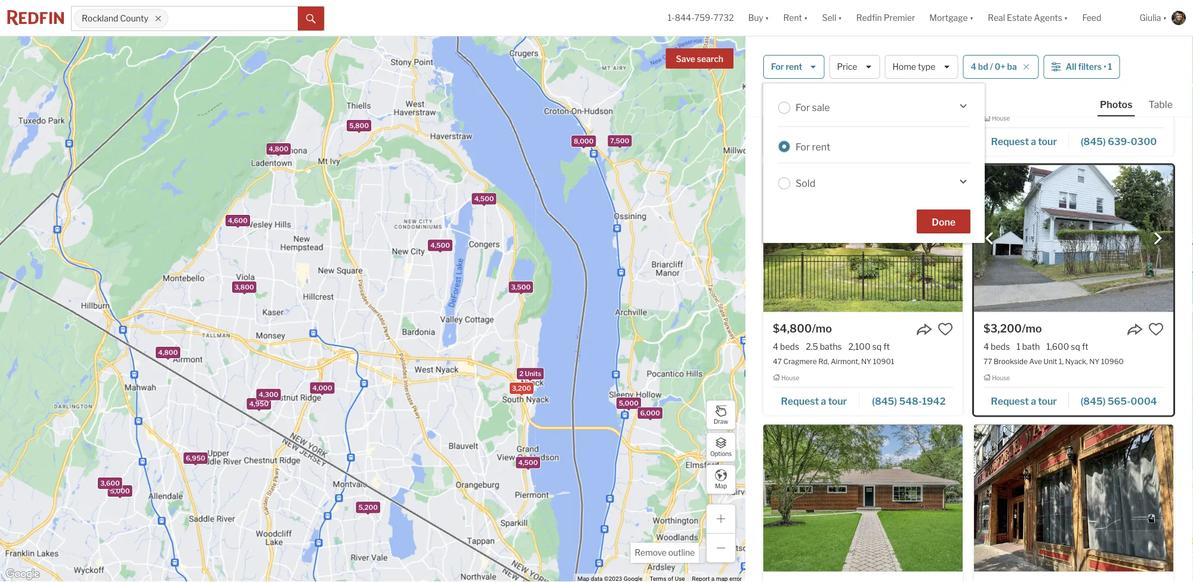 Task type: vqa. For each thing, say whether or not it's contained in the screenshot.
leftmost Rockland
yes



Task type: describe. For each thing, give the bounding box(es) containing it.
beds up gleason at the right top
[[991, 82, 1010, 92]]

dr, for new
[[799, 98, 808, 106]]

scott
[[779, 98, 798, 106]]

baths for $4,500 /mo
[[813, 82, 835, 92]]

844-
[[675, 13, 695, 23]]

rent inside for rent button
[[786, 62, 803, 72]]

2 baths
[[806, 82, 835, 92]]

rd,
[[819, 357, 829, 366]]

remove outline button
[[631, 543, 699, 563]]

beds for $4,500 /mo
[[780, 82, 800, 92]]

ft for $4,800 /mo
[[884, 342, 890, 352]]

4,950
[[249, 400, 269, 408]]

/mo for $4,800
[[812, 322, 832, 335]]

giulia ▾
[[1140, 13, 1167, 23]]

1 vertical spatial for rent
[[796, 141, 831, 152]]

(845) 639-0300 link
[[1069, 130, 1164, 151]]

sell ▾
[[822, 13, 842, 23]]

1,600 sq ft
[[1047, 342, 1089, 352]]

4,300
[[259, 391, 278, 398]]

0+
[[995, 62, 1006, 72]]

1,
[[1059, 357, 1064, 366]]

7,500
[[610, 137, 630, 145]]

home
[[893, 62, 916, 72]]

0 horizontal spatial 5,000
[[110, 487, 130, 495]]

sell ▾ button
[[822, 0, 842, 36]]

dialog containing for sale
[[764, 84, 985, 243]]

rent ▾
[[784, 13, 808, 23]]

for rent button
[[764, 55, 825, 79]]

0300
[[1131, 136, 1157, 147]]

photo of 77 brookside ave unit 1, nyack, ny 10960 image
[[974, 165, 1174, 312]]

a down 'sale'
[[821, 136, 826, 147]]

house down gleason at the right top
[[992, 115, 1010, 122]]

ny right city, at the right top
[[842, 98, 853, 106]]

sq for $4,500 /mo
[[864, 82, 873, 92]]

10960
[[1102, 357, 1124, 366]]

2,100 sq ft
[[849, 342, 890, 352]]

(845) 565-0004 link
[[1069, 390, 1164, 410]]

county for rockland county apartments for rent
[[825, 48, 871, 64]]

rockland county apartments for rent
[[764, 48, 1003, 64]]

$4,500
[[773, 63, 812, 76]]

next button image
[[1152, 233, 1164, 245]]

3
[[1017, 82, 1022, 92]]

0 horizontal spatial 1
[[1017, 342, 1021, 352]]

5 ▾ from the left
[[1064, 13, 1068, 23]]

5,200
[[359, 504, 378, 511]]

77
[[984, 357, 993, 366]]

sq for $3,200 /mo
[[1071, 342, 1081, 352]]

airmont,
[[831, 357, 860, 366]]

1 horizontal spatial 4,800
[[269, 145, 288, 153]]

1,772
[[841, 82, 862, 92]]

real estate agents ▾ button
[[981, 0, 1075, 36]]

2 vertical spatial for
[[796, 141, 810, 152]]

photo of 31 gleason dr, thiells, ny 10984 image
[[974, 0, 1174, 52]]

▾ for buy ▾
[[765, 13, 769, 23]]

thiells,
[[1033, 98, 1056, 106]]

$4,500 /mo
[[773, 63, 832, 76]]

2 horizontal spatial 4,500
[[518, 459, 538, 467]]

done button
[[917, 209, 971, 233]]

request a tour button down for sale
[[773, 132, 860, 150]]

save search
[[676, 54, 724, 64]]

• for filters
[[1104, 62, 1107, 72]]

dr, for thiells,
[[1022, 98, 1031, 106]]

(845) for $3,200 /mo
[[1081, 395, 1106, 407]]

feed button
[[1075, 0, 1133, 36]]

(845) for $4,800 /mo
[[872, 395, 897, 407]]

4 beds up 31
[[984, 82, 1010, 92]]

548-
[[899, 395, 922, 407]]

(845) 639-0300
[[1081, 136, 1157, 147]]

31 gleason dr, thiells, ny 10984
[[984, 98, 1092, 106]]

nyack,
[[1066, 357, 1088, 366]]

baths for $4,800 /mo
[[820, 342, 842, 352]]

4 bd / 0+ ba button
[[963, 55, 1039, 79]]

buy
[[749, 13, 764, 23]]

10984
[[1069, 98, 1092, 106]]

4 beds for $3,200 /mo
[[984, 342, 1010, 352]]

23
[[764, 96, 774, 106]]

3 baths
[[1017, 82, 1046, 92]]

for rent inside button
[[771, 62, 803, 72]]

rockland county
[[82, 13, 148, 24]]

7732
[[714, 13, 734, 23]]

/mo for $3,200
[[1022, 322, 1042, 335]]

0 vertical spatial 4,500
[[474, 195, 494, 203]]

2.5
[[806, 342, 818, 352]]

1942
[[922, 395, 946, 407]]

4 inside 4 bd / 0+ ba button
[[971, 62, 977, 72]]

map
[[715, 483, 727, 490]]

request a tour down for sale
[[781, 136, 847, 147]]

remove rockland county image
[[155, 15, 162, 22]]

$4,800
[[773, 322, 812, 335]]

10901
[[873, 357, 895, 366]]

estate
[[1007, 13, 1033, 23]]

real estate agents ▾ link
[[988, 0, 1068, 36]]

rockland for rockland county apartments for rent
[[764, 48, 822, 64]]

cragmere
[[784, 357, 817, 366]]

favorite button checkbox
[[938, 62, 953, 77]]

remove 4 bd / 0+ ba image
[[1023, 63, 1030, 70]]

/mo for $5,800
[[1023, 63, 1043, 76]]

photo of 92 main st unit a, nyack, ny 10960 image
[[974, 425, 1174, 572]]

request a tour for (845) 548-1942
[[781, 395, 847, 407]]

remove outline
[[635, 548, 695, 558]]

4,600
[[228, 217, 248, 225]]

ny down 2,100 sq ft
[[861, 357, 872, 366]]

request for (845) 639-0300
[[991, 136, 1029, 147]]

3,600
[[100, 479, 120, 487]]

tour down 'sale'
[[828, 136, 847, 147]]

feed
[[1083, 13, 1102, 23]]

2.5 baths
[[806, 342, 842, 352]]

google image
[[3, 567, 42, 582]]

type
[[918, 62, 936, 72]]

mortgage
[[930, 13, 968, 23]]

home type
[[893, 62, 936, 72]]

4 bd / 0+ ba
[[971, 62, 1017, 72]]

request a tour for (845) 639-0300
[[991, 136, 1057, 147]]

759-
[[695, 13, 714, 23]]

1 inside button
[[1108, 62, 1113, 72]]

2 for 2 units
[[520, 370, 524, 378]]

buy ▾ button
[[741, 0, 776, 36]]

1 bath
[[1017, 342, 1040, 352]]

photo of 8 scott dr, new city, ny 10956 image
[[764, 0, 963, 52]]

user photo image
[[1172, 11, 1186, 25]]

$3,200 /mo
[[984, 322, 1042, 335]]

4 up 31
[[984, 82, 989, 92]]

3,800
[[235, 283, 254, 291]]

tour for (845) 565-0004
[[1038, 395, 1057, 407]]

favorite button image
[[1149, 322, 1164, 337]]

house for $4,800 /mo
[[782, 374, 800, 381]]

mortgage ▾
[[930, 13, 974, 23]]

ny left 10984
[[1057, 98, 1068, 106]]



Task type: locate. For each thing, give the bounding box(es) containing it.
sq up the nyack,
[[1071, 342, 1081, 352]]

request down cragmere in the right of the page
[[781, 395, 819, 407]]

1 favorite button image from the top
[[938, 62, 953, 77]]

sq up the 10901
[[873, 342, 882, 352]]

redfin premier
[[857, 13, 915, 23]]

beds up cragmere in the right of the page
[[780, 342, 800, 352]]

beds for $4,800 /mo
[[780, 342, 800, 352]]

/mo up 2.5 baths
[[812, 322, 832, 335]]

4 beds for $4,800 /mo
[[773, 342, 800, 352]]

a for (845) 565-0004
[[1031, 395, 1036, 407]]

0 horizontal spatial rent
[[784, 13, 802, 23]]

photos button
[[1098, 98, 1147, 116]]

6 ▾ from the left
[[1163, 13, 1167, 23]]

units
[[525, 370, 542, 378]]

0 horizontal spatial county
[[120, 13, 148, 24]]

county for rockland county
[[120, 13, 148, 24]]

buy ▾ button
[[749, 0, 769, 36]]

county left remove rockland county icon
[[120, 13, 148, 24]]

4 beds up 77
[[984, 342, 1010, 352]]

None search field
[[168, 7, 298, 30]]

2 inside map region
[[520, 370, 524, 378]]

31
[[984, 98, 992, 106]]

(845) inside 'link'
[[872, 395, 897, 407]]

county up 1,772
[[825, 48, 871, 64]]

0 vertical spatial 4,800
[[269, 145, 288, 153]]

real
[[988, 13, 1005, 23]]

1 horizontal spatial 5,000
[[619, 399, 639, 407]]

1 ▾ from the left
[[765, 13, 769, 23]]

8,000
[[574, 137, 594, 145]]

for inside button
[[771, 62, 784, 72]]

beds for $3,200 /mo
[[991, 342, 1010, 352]]

rentals
[[776, 96, 804, 106]]

dr, down 3 baths
[[1022, 98, 1031, 106]]

▾ right agents at the right top of page
[[1064, 13, 1068, 23]]

$4,800 /mo
[[773, 322, 832, 335]]

baths up 47 cragmere rd, airmont, ny 10901
[[820, 342, 842, 352]]

0 vertical spatial 5,000
[[619, 399, 639, 407]]

sq up the "10956"
[[864, 82, 873, 92]]

baths up sort
[[813, 82, 835, 92]]

4 up 47 on the right of page
[[773, 342, 779, 352]]

price
[[837, 62, 858, 72]]

request a tour down ave in the right of the page
[[991, 395, 1057, 407]]

5,800
[[349, 122, 369, 130]]

baths up 31 gleason dr, thiells, ny 10984
[[1024, 82, 1046, 92]]

• inside button
[[1104, 62, 1107, 72]]

0 horizontal spatial dr,
[[799, 98, 808, 106]]

a down rd,
[[821, 395, 826, 407]]

▾ for mortgage ▾
[[970, 13, 974, 23]]

photo of 6 smolley dr, monsey, ny 10952 image
[[764, 425, 963, 572]]

1-
[[668, 13, 675, 23]]

4 up 77
[[984, 342, 989, 352]]

premier
[[884, 13, 915, 23]]

1 vertical spatial rockland
[[764, 48, 822, 64]]

outline
[[669, 548, 695, 558]]

bath
[[1023, 342, 1040, 352]]

rockland down rent ▾ button
[[764, 48, 822, 64]]

favorite button image for $4,500 /mo
[[938, 62, 953, 77]]

request for (845) 565-0004
[[991, 395, 1029, 407]]

brookside
[[994, 357, 1028, 366]]

47
[[773, 357, 782, 366]]

1 horizontal spatial 2
[[806, 82, 811, 92]]

a
[[821, 136, 826, 147], [1031, 136, 1036, 147], [821, 395, 826, 407], [1031, 395, 1036, 407]]

0 vertical spatial rent
[[784, 13, 802, 23]]

house down brookside
[[992, 374, 1010, 381]]

for
[[952, 48, 970, 64]]

rent
[[784, 13, 802, 23], [973, 48, 1003, 64]]

2 left units
[[520, 370, 524, 378]]

0 vertical spatial 2
[[806, 82, 811, 92]]

4 left bd
[[971, 62, 977, 72]]

ny right the nyack,
[[1090, 357, 1100, 366]]

/mo for $4,500
[[812, 63, 832, 76]]

2 horizontal spatial ft
[[1082, 342, 1089, 352]]

0 horizontal spatial 4,800
[[158, 349, 178, 357]]

23 rentals • sort
[[764, 96, 836, 107]]

request a tour down 31 gleason dr, thiells, ny 10984
[[991, 136, 1057, 147]]

tour for (845) 639-0300
[[1038, 136, 1057, 147]]

▾ for giulia ▾
[[1163, 13, 1167, 23]]

a down ave in the right of the page
[[1031, 395, 1036, 407]]

0 horizontal spatial 2
[[520, 370, 524, 378]]

request a tour button for (845) 548-1942
[[773, 391, 860, 409]]

0 vertical spatial rockland
[[82, 13, 118, 24]]

0 horizontal spatial 4,500
[[431, 242, 450, 249]]

0 horizontal spatial rockland
[[82, 13, 118, 24]]

(845) 565-0004
[[1081, 395, 1157, 407]]

4,500
[[474, 195, 494, 203], [431, 242, 450, 249], [518, 459, 538, 467]]

0 horizontal spatial rent
[[786, 62, 803, 72]]

ft up the nyack,
[[1082, 342, 1089, 352]]

0 vertical spatial county
[[120, 13, 148, 24]]

mortgage ▾ button
[[923, 0, 981, 36]]

bd
[[978, 62, 989, 72]]

/mo up 3 baths
[[1023, 63, 1043, 76]]

rent ▾ button
[[784, 0, 808, 36]]

4 beds up 47 on the right of page
[[773, 342, 800, 352]]

request a tour button for (845) 639-0300
[[984, 132, 1069, 150]]

city,
[[827, 98, 841, 106]]

house for $3,200 /mo
[[992, 374, 1010, 381]]

save search button
[[666, 48, 734, 69]]

▾ left sell
[[804, 13, 808, 23]]

request a tour
[[781, 136, 847, 147], [991, 136, 1057, 147], [781, 395, 847, 407], [991, 395, 1057, 407]]

1 left bath
[[1017, 342, 1021, 352]]

1 horizontal spatial rockland
[[764, 48, 822, 64]]

photos
[[1100, 99, 1133, 110]]

tour
[[828, 136, 847, 147], [1038, 136, 1057, 147], [828, 395, 847, 407], [1038, 395, 1057, 407]]

done
[[932, 216, 956, 228]]

request a tour button down ave in the right of the page
[[984, 391, 1069, 409]]

2 vertical spatial 4,500
[[518, 459, 538, 467]]

rockland left remove rockland county icon
[[82, 13, 118, 24]]

ft up the 10901
[[884, 342, 890, 352]]

a for (845) 639-0300
[[1031, 136, 1036, 147]]

0 horizontal spatial ft
[[875, 82, 881, 92]]

rent down 'sale'
[[812, 141, 831, 152]]

0 vertical spatial rent
[[786, 62, 803, 72]]

639-
[[1108, 136, 1131, 147]]

/mo up 2 baths in the top of the page
[[812, 63, 832, 76]]

1 vertical spatial 4,500
[[431, 242, 450, 249]]

rent inside dialog
[[812, 141, 831, 152]]

0 vertical spatial favorite button image
[[938, 62, 953, 77]]

favorite button image left $3,200
[[938, 322, 953, 337]]

0 horizontal spatial •
[[810, 97, 813, 107]]

photo of 47 cragmere rd, airmont, ny 10901 image
[[764, 165, 963, 312]]

2 ▾ from the left
[[804, 13, 808, 23]]

4,800
[[269, 145, 288, 153], [158, 349, 178, 357]]

request a tour button for (845) 565-0004
[[984, 391, 1069, 409]]

•
[[1104, 62, 1107, 72], [810, 97, 813, 107]]

1 vertical spatial •
[[810, 97, 813, 107]]

tour down "thiells,"
[[1038, 136, 1057, 147]]

price button
[[830, 55, 880, 79]]

apartments
[[873, 48, 949, 64]]

1 dr, from the left
[[799, 98, 808, 106]]

request for (845) 548-1942
[[781, 395, 819, 407]]

1 vertical spatial 2
[[520, 370, 524, 378]]

4 beds for $4,500 /mo
[[773, 82, 800, 92]]

• for rentals
[[810, 97, 813, 107]]

request a tour button down rd,
[[773, 391, 860, 409]]

▾ left user photo
[[1163, 13, 1167, 23]]

5,000
[[619, 399, 639, 407], [110, 487, 130, 495]]

1 horizontal spatial rent
[[973, 48, 1003, 64]]

sq for $4,800 /mo
[[873, 342, 882, 352]]

map region
[[0, 27, 842, 582]]

real estate agents ▾
[[988, 13, 1068, 23]]

dialog
[[764, 84, 985, 243]]

all
[[1066, 62, 1077, 72]]

rent up rentals
[[786, 62, 803, 72]]

favorite button image
[[938, 62, 953, 77], [938, 322, 953, 337]]

1 vertical spatial rent
[[812, 141, 831, 152]]

▾ for rent ▾
[[804, 13, 808, 23]]

1 horizontal spatial favorite button checkbox
[[1149, 322, 1164, 337]]

0 vertical spatial 1
[[1108, 62, 1113, 72]]

a for (845) 548-1942
[[821, 395, 826, 407]]

• inside 23 rentals • sort
[[810, 97, 813, 107]]

submit search image
[[306, 14, 316, 24]]

ave
[[1030, 357, 1042, 366]]

remove
[[635, 548, 667, 558]]

ft up the "10956"
[[875, 82, 881, 92]]

4 for $4,800 /mo
[[773, 342, 779, 352]]

beds up rentals
[[780, 82, 800, 92]]

request down gleason at the right top
[[991, 136, 1029, 147]]

favorite button image right type
[[938, 62, 953, 77]]

beds up brookside
[[991, 342, 1010, 352]]

favorite button checkbox for $4,800 /mo
[[938, 322, 953, 337]]

ft
[[875, 82, 881, 92], [884, 342, 890, 352], [1082, 342, 1089, 352]]

ft for $3,200 /mo
[[1082, 342, 1089, 352]]

1
[[1108, 62, 1113, 72], [1017, 342, 1021, 352]]

1 favorite button checkbox from the left
[[938, 322, 953, 337]]

1 horizontal spatial 4,500
[[474, 195, 494, 203]]

favorite button image for $4,800 /mo
[[938, 322, 953, 337]]

giulia
[[1140, 13, 1162, 23]]

(845) left 548-
[[872, 395, 897, 407]]

4 beds up rentals
[[773, 82, 800, 92]]

0 vertical spatial for rent
[[771, 62, 803, 72]]

2 dr, from the left
[[1022, 98, 1031, 106]]

gleason
[[993, 98, 1021, 106]]

2 units
[[520, 370, 542, 378]]

1,772 sq ft
[[841, 82, 881, 92]]

1 horizontal spatial county
[[825, 48, 871, 64]]

4 ▾ from the left
[[970, 13, 974, 23]]

for rent up rentals
[[771, 62, 803, 72]]

4 for $4,500 /mo
[[773, 82, 779, 92]]

(845) left 639-
[[1081, 136, 1106, 147]]

4,000
[[313, 384, 332, 392]]

1 horizontal spatial rent
[[812, 141, 831, 152]]

request down brookside
[[991, 395, 1029, 407]]

rent ▾ button
[[776, 0, 815, 36]]

4 up the "8"
[[773, 82, 779, 92]]

▾ for sell ▾
[[838, 13, 842, 23]]

1 vertical spatial county
[[825, 48, 871, 64]]

4 beds
[[773, 82, 800, 92], [984, 82, 1010, 92], [773, 342, 800, 352], [984, 342, 1010, 352]]

dr,
[[799, 98, 808, 106], [1022, 98, 1031, 106]]

2 for 2 baths
[[806, 82, 811, 92]]

1 vertical spatial 5,000
[[110, 487, 130, 495]]

(845) left 565-
[[1081, 395, 1106, 407]]

for rent up the sold
[[796, 141, 831, 152]]

$5,800 /mo
[[984, 63, 1043, 76]]

request a tour down rd,
[[781, 395, 847, 407]]

agents
[[1034, 13, 1063, 23]]

47 cragmere rd, airmont, ny 10901
[[773, 357, 895, 366]]

request down for sale
[[781, 136, 819, 147]]

0 vertical spatial for
[[771, 62, 784, 72]]

$3,200
[[984, 322, 1022, 335]]

3,500
[[511, 283, 531, 291]]

3 ▾ from the left
[[838, 13, 842, 23]]

2 favorite button checkbox from the left
[[1149, 322, 1164, 337]]

1 horizontal spatial •
[[1104, 62, 1107, 72]]

ft for $4,500 /mo
[[875, 82, 881, 92]]

filters
[[1078, 62, 1102, 72]]

house down cragmere in the right of the page
[[782, 374, 800, 381]]

favorite button checkbox
[[938, 322, 953, 337], [1149, 322, 1164, 337]]

▾ right "buy"
[[765, 13, 769, 23]]

sq
[[864, 82, 873, 92], [873, 342, 882, 352], [1071, 342, 1081, 352]]

options button
[[706, 432, 736, 462]]

redfin premier button
[[849, 0, 923, 36]]

1 horizontal spatial 1
[[1108, 62, 1113, 72]]

tour down unit
[[1038, 395, 1057, 407]]

table
[[1149, 99, 1173, 110]]

6,000
[[640, 409, 660, 417]]

10956
[[854, 98, 877, 106]]

rent inside dropdown button
[[784, 13, 802, 23]]

1-844-759-7732 link
[[668, 13, 734, 23]]

1 vertical spatial favorite button image
[[938, 322, 953, 337]]

1 vertical spatial 1
[[1017, 342, 1021, 352]]

ba
[[1007, 62, 1017, 72]]

/mo up bath
[[1022, 322, 1042, 335]]

request a tour button down 31 gleason dr, thiells, ny 10984
[[984, 132, 1069, 150]]

▾ right sell
[[838, 13, 842, 23]]

tour for (845) 548-1942
[[828, 395, 847, 407]]

4
[[971, 62, 977, 72], [773, 82, 779, 92], [984, 82, 989, 92], [773, 342, 779, 352], [984, 342, 989, 352]]

1 right filters
[[1108, 62, 1113, 72]]

rockland for rockland county
[[82, 13, 118, 24]]

all filters • 1
[[1066, 62, 1113, 72]]

565-
[[1108, 395, 1131, 407]]

sell ▾ button
[[815, 0, 849, 36]]

redfin
[[857, 13, 882, 23]]

dr, left new
[[799, 98, 808, 106]]

1 vertical spatial for
[[796, 102, 810, 113]]

previous button image
[[984, 233, 996, 245]]

2 favorite button image from the top
[[938, 322, 953, 337]]

0 vertical spatial •
[[1104, 62, 1107, 72]]

1 horizontal spatial ft
[[884, 342, 890, 352]]

▾ right mortgage
[[970, 13, 974, 23]]

0 horizontal spatial favorite button checkbox
[[938, 322, 953, 337]]

tour down 47 cragmere rd, airmont, ny 10901
[[828, 395, 847, 407]]

/mo
[[812, 63, 832, 76], [1023, 63, 1043, 76], [812, 322, 832, 335], [1022, 322, 1042, 335]]

1 vertical spatial rent
[[973, 48, 1003, 64]]

1 horizontal spatial dr,
[[1022, 98, 1031, 106]]

1 vertical spatial 4,800
[[158, 349, 178, 357]]

4 for $3,200 /mo
[[984, 342, 989, 352]]

77 brookside ave unit 1, nyack, ny 10960
[[984, 357, 1124, 366]]

(845) 548-1942
[[872, 395, 946, 407]]

all filters • 1 button
[[1044, 55, 1120, 79]]

2 up 23 rentals • sort
[[806, 82, 811, 92]]

favorite button checkbox for $3,200 /mo
[[1149, 322, 1164, 337]]

a down 31 gleason dr, thiells, ny 10984
[[1031, 136, 1036, 147]]

request a tour for (845) 565-0004
[[991, 395, 1057, 407]]

new
[[810, 98, 825, 106]]



